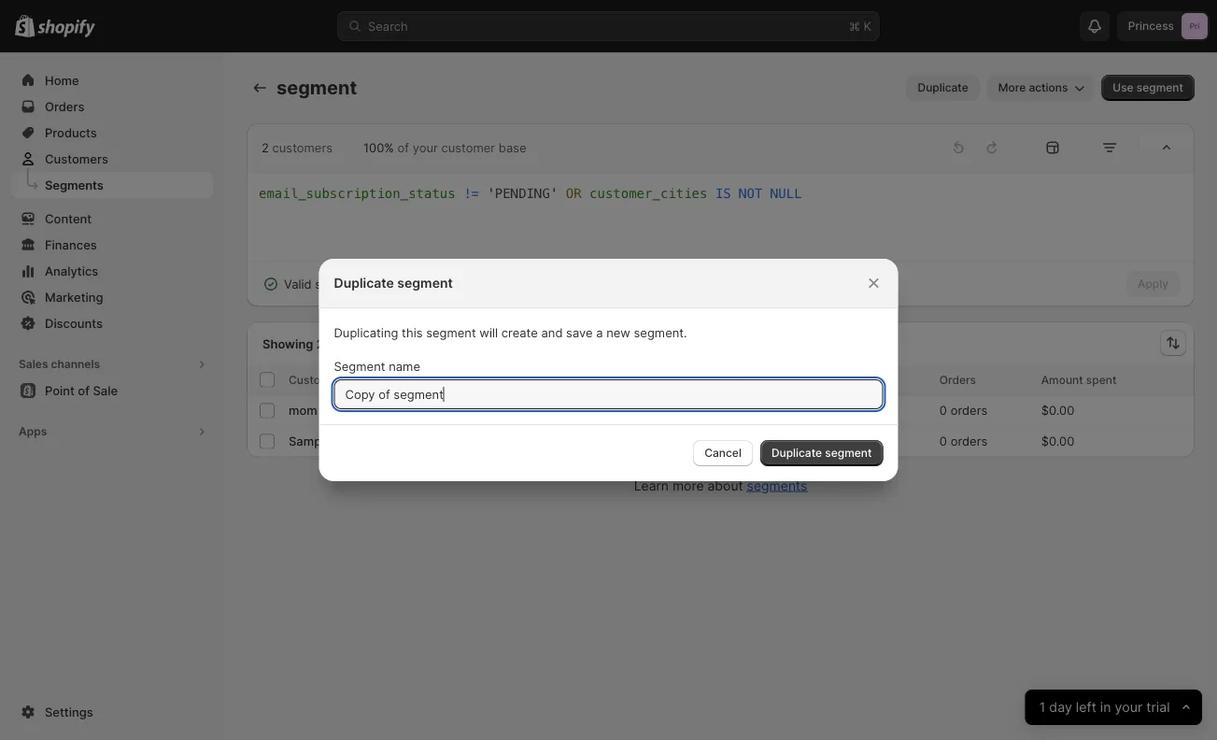 Task type: locate. For each thing, give the bounding box(es) containing it.
1 horizontal spatial of
[[398, 140, 409, 155]]

segment inside 'alert'
[[315, 277, 365, 291]]

0 vertical spatial united
[[734, 403, 772, 418]]

2
[[262, 140, 269, 155], [316, 336, 324, 351], [342, 336, 350, 351]]

0 horizontal spatial states
[[702, 434, 739, 449]]

100%
[[364, 140, 394, 155]]

owasso
[[661, 403, 707, 418]]

duplicate segment button
[[761, 440, 884, 466]]

segments link
[[11, 172, 213, 198]]

states down ok,
[[702, 434, 739, 449]]

of
[[398, 140, 409, 155], [327, 336, 339, 351]]

⌘
[[849, 19, 861, 33]]

1 vertical spatial 0 orders
[[940, 434, 988, 449]]

base
[[499, 140, 527, 155]]

2 customers
[[262, 140, 333, 155]]

create
[[502, 325, 538, 340]]

segments
[[45, 178, 104, 192]]

spent
[[1087, 373, 1117, 386]]

a
[[596, 325, 603, 340]]

0 horizontal spatial united
[[661, 434, 699, 449]]

1 0 orders from the top
[[940, 403, 988, 418]]

0 horizontal spatial 2
[[262, 140, 269, 155]]

duplicate segment up this
[[334, 275, 453, 291]]

0 vertical spatial 0 orders
[[940, 403, 988, 418]]

duplicate segment
[[334, 275, 453, 291], [772, 446, 872, 460]]

1 orders from the top
[[951, 403, 988, 418]]

orders
[[951, 403, 988, 418], [951, 434, 988, 449]]

new
[[607, 325, 631, 340]]

0 vertical spatial of
[[398, 140, 409, 155]]

this
[[402, 325, 423, 340]]

of up segment
[[327, 336, 339, 351]]

1 vertical spatial 0
[[940, 434, 948, 449]]

duplicate segment inside button
[[772, 446, 872, 460]]

⌘ k
[[849, 19, 872, 33]]

$0.00
[[1042, 403, 1075, 418], [1042, 434, 1075, 449]]

0 vertical spatial customers
[[272, 140, 333, 155]]

2 orders from the top
[[951, 434, 988, 449]]

showing 2 of 2 customers
[[263, 336, 415, 351]]

1 horizontal spatial duplicate
[[772, 446, 822, 460]]

2 vertical spatial duplicate
[[772, 446, 822, 460]]

0 vertical spatial $0.00
[[1042, 403, 1075, 418]]

discounts
[[45, 316, 103, 330]]

email
[[473, 373, 502, 386]]

customers up segment name
[[353, 336, 415, 351]]

of left the your
[[398, 140, 409, 155]]

1 vertical spatial of
[[327, 336, 339, 351]]

segment
[[334, 359, 385, 373]]

name
[[389, 359, 420, 373]]

united
[[734, 403, 772, 418], [661, 434, 699, 449]]

1 horizontal spatial duplicate segment
[[772, 446, 872, 460]]

and
[[541, 325, 563, 340]]

customers
[[272, 140, 333, 155], [353, 336, 415, 351]]

duplicate button
[[907, 75, 980, 101]]

0 vertical spatial 0
[[940, 403, 948, 418]]

1 vertical spatial duplicate segment
[[772, 446, 872, 460]]

2 horizontal spatial duplicate
[[918, 81, 969, 94]]

home link
[[11, 67, 213, 93]]

0 vertical spatial orders
[[951, 403, 988, 418]]

1 horizontal spatial 2
[[316, 336, 324, 351]]

segment
[[277, 76, 357, 99], [1137, 81, 1184, 94], [397, 275, 453, 291], [315, 277, 365, 291], [426, 325, 476, 340], [825, 446, 872, 460]]

mom dad link
[[289, 401, 343, 420]]

2 $0.00 from the top
[[1042, 434, 1075, 449]]

0 vertical spatial duplicate
[[918, 81, 969, 94]]

0 horizontal spatial of
[[327, 336, 339, 351]]

1 vertical spatial united
[[661, 434, 699, 449]]

discounts link
[[11, 310, 213, 336]]

duplicate
[[918, 81, 969, 94], [334, 275, 394, 291], [772, 446, 822, 460]]

1 vertical spatial orders
[[951, 434, 988, 449]]

segment.
[[634, 325, 687, 340]]

1 vertical spatial states
[[702, 434, 739, 449]]

location
[[661, 373, 707, 386]]

use
[[1113, 81, 1134, 94]]

email subscription
[[473, 373, 571, 386]]

learn
[[634, 478, 669, 493]]

0 horizontal spatial duplicate
[[334, 275, 394, 291]]

states
[[776, 403, 812, 418], [702, 434, 739, 449]]

2 0 from the top
[[940, 434, 948, 449]]

1 vertical spatial customers
[[353, 336, 415, 351]]

duplicate segment up segments link
[[772, 446, 872, 460]]

1 vertical spatial duplicate
[[334, 275, 394, 291]]

k
[[864, 19, 872, 33]]

0 vertical spatial states
[[776, 403, 812, 418]]

united down owasso
[[661, 434, 699, 449]]

sales channels
[[19, 357, 100, 371]]

1 horizontal spatial states
[[776, 403, 812, 418]]

subscription
[[505, 373, 571, 386]]

0 orders
[[940, 403, 988, 418], [940, 434, 988, 449]]

0 vertical spatial duplicate segment
[[334, 275, 453, 291]]

duplicate segment dialog
[[0, 259, 1218, 481]]

united right ok,
[[734, 403, 772, 418]]

1 vertical spatial $0.00
[[1042, 434, 1075, 449]]

1 horizontal spatial customers
[[353, 336, 415, 351]]

Segment name text field
[[334, 379, 884, 409]]

0
[[940, 403, 948, 418], [940, 434, 948, 449]]

valid
[[284, 277, 312, 291]]

customers left '100%'
[[272, 140, 333, 155]]

states up duplicate segment button
[[776, 403, 812, 418]]

1 horizontal spatial united
[[734, 403, 772, 418]]

duplicating
[[334, 325, 398, 340]]



Task type: describe. For each thing, give the bounding box(es) containing it.
segments
[[747, 478, 808, 493]]

owasso ok, united states
[[661, 403, 812, 418]]

sample link
[[289, 432, 332, 451]]

apps
[[19, 425, 47, 438]]

sales
[[19, 357, 48, 371]]

shopify image
[[38, 19, 96, 38]]

0 horizontal spatial duplicate segment
[[334, 275, 453, 291]]

segments link
[[747, 478, 808, 493]]

amount
[[1042, 373, 1084, 386]]

settings
[[45, 705, 93, 719]]

sample
[[289, 434, 332, 449]]

duplicating this segment will create and save a new segment.
[[334, 325, 687, 340]]

united states
[[661, 434, 739, 449]]

customers link
[[11, 146, 213, 172]]

sales channels button
[[11, 351, 213, 378]]

use segment
[[1113, 81, 1184, 94]]

apps button
[[11, 419, 213, 445]]

1 $0.00 from the top
[[1042, 403, 1075, 418]]

will
[[480, 325, 498, 340]]

ok,
[[710, 403, 731, 418]]

0 horizontal spatial customers
[[272, 140, 333, 155]]

cancel button
[[694, 440, 753, 466]]

valid segment alert
[[247, 262, 380, 307]]

your
[[413, 140, 438, 155]]

100% of your customer base
[[364, 140, 527, 155]]

mom dad
[[289, 403, 343, 418]]

more
[[673, 478, 704, 493]]

channels
[[51, 357, 100, 371]]

about
[[708, 478, 744, 493]]

orders
[[940, 373, 977, 386]]

home
[[45, 73, 79, 87]]

save
[[566, 325, 593, 340]]

cancel
[[705, 446, 742, 460]]

dad
[[321, 403, 343, 418]]

search
[[368, 19, 408, 33]]

amount spent
[[1042, 373, 1117, 386]]

customers
[[45, 151, 108, 166]]

segment name
[[334, 359, 420, 373]]

settings link
[[11, 699, 213, 725]]

learn more about segments
[[634, 478, 808, 493]]

mom
[[289, 403, 318, 418]]

1 0 from the top
[[940, 403, 948, 418]]

valid segment
[[284, 277, 365, 291]]

2 horizontal spatial 2
[[342, 336, 350, 351]]

customer
[[441, 140, 495, 155]]

use segment button
[[1102, 75, 1195, 101]]

showing
[[263, 336, 313, 351]]

2 0 orders from the top
[[940, 434, 988, 449]]



Task type: vqa. For each thing, say whether or not it's contained in the screenshot.
Amount spent
yes



